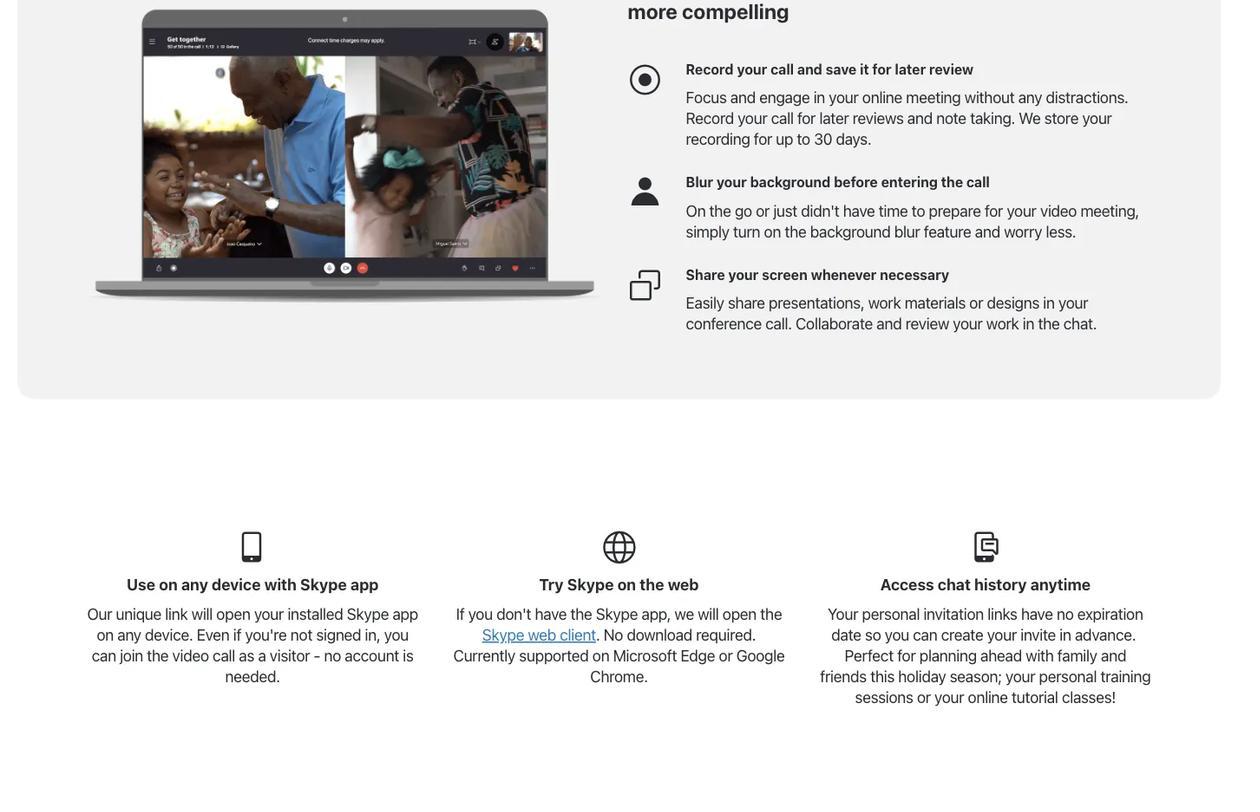 Task type: vqa. For each thing, say whether or not it's contained in the screenshot.
top WORK
yes



Task type: locate. For each thing, give the bounding box(es) containing it.
in inside focus and engage in your online meeting without any distractions. record your call for later reviews and note taking. we store your recording for up to 30 days.
[[814, 88, 825, 106]]

taking.
[[970, 109, 1015, 127]]

2 horizontal spatial in
[[1043, 294, 1055, 313]]

the down device.
[[147, 647, 169, 666]]

the up google
[[760, 605, 782, 624]]

1 horizontal spatial open
[[723, 605, 757, 624]]

app up is
[[393, 605, 418, 624]]

0 vertical spatial can
[[913, 626, 937, 645]]

or down required.
[[719, 647, 733, 666]]

0 horizontal spatial with
[[264, 576, 297, 595]]

1 vertical spatial video
[[172, 647, 209, 666]]

2 open from the left
[[723, 605, 757, 624]]

with
[[264, 576, 297, 595], [1026, 647, 1054, 666]]

0 vertical spatial to
[[797, 129, 810, 148]]

1 horizontal spatial will
[[698, 605, 719, 624]]

0 vertical spatial later
[[895, 61, 926, 77]]

0 vertical spatial personal
[[862, 605, 920, 624]]

without
[[965, 88, 1015, 106]]

personal up so
[[862, 605, 920, 624]]

screen
[[762, 267, 808, 283]]

1 vertical spatial any
[[181, 576, 208, 595]]

web up we
[[668, 576, 699, 595]]

1 horizontal spatial later
[[895, 61, 926, 77]]

and
[[797, 61, 822, 77], [730, 88, 756, 106], [907, 109, 933, 127], [975, 222, 1000, 241], [877, 315, 902, 333], [1101, 647, 1126, 666]]

in down designs
[[1023, 315, 1034, 333]]

1 vertical spatial review
[[906, 315, 949, 333]]

0 vertical spatial video
[[1040, 201, 1077, 220]]

0 horizontal spatial personal
[[862, 605, 920, 624]]

1 vertical spatial personal
[[1039, 668, 1097, 686]]

0 horizontal spatial will
[[192, 605, 213, 624]]

classes!
[[1062, 689, 1116, 707]]

use on any device with skype app
[[127, 576, 379, 595]]

the left the chat.
[[1038, 315, 1060, 333]]

call up prepare
[[967, 174, 990, 191]]

video down device.
[[172, 647, 209, 666]]

client
[[560, 626, 596, 645]]

1 horizontal spatial online
[[968, 689, 1008, 707]]

for up "holiday"
[[897, 647, 916, 666]]

no up invite in
[[1057, 605, 1074, 624]]

call up up
[[771, 109, 794, 127]]

with inside your personal invitation links have no expiration date so you can create your invite in advance. perfect for planning ahead with family and friends this holiday season; your personal training sessions or your online tutorial classes!
[[1026, 647, 1054, 666]]

will right we
[[698, 605, 719, 624]]

review
[[929, 61, 974, 77], [906, 315, 949, 333]]

necessary
[[880, 267, 949, 283]]

account
[[345, 647, 399, 666]]

0 horizontal spatial open
[[216, 605, 250, 624]]

have down before
[[843, 201, 875, 220]]


[[235, 530, 270, 565]]

in right designs
[[1043, 294, 1055, 313]]

1 horizontal spatial video
[[1040, 201, 1077, 220]]

will inside our unique link will open your installed skype app on any device. even if you're not signed in, you can join the video call as a visitor - no account is needed.
[[192, 605, 213, 624]]

later inside focus and engage in your online meeting without any distractions. record your call for later reviews and note taking. we store your recording for up to 30 days.
[[819, 109, 849, 127]]

store
[[1045, 109, 1079, 127]]

web inside if you don't have the skype app, we will open the skype web client
[[528, 626, 556, 645]]

designs
[[987, 294, 1040, 313]]

2 horizontal spatial any
[[1018, 88, 1042, 106]]

video
[[1040, 201, 1077, 220], [172, 647, 209, 666]]

history
[[974, 576, 1027, 595]]

2 record from the top
[[686, 109, 734, 127]]

0 vertical spatial with
[[264, 576, 297, 595]]

personal down family
[[1039, 668, 1097, 686]]


[[628, 268, 662, 303]]

can
[[913, 626, 937, 645], [92, 647, 116, 666]]

work down necessary
[[868, 294, 901, 313]]

0 vertical spatial record
[[686, 61, 734, 77]]

and inside easily share presentations, work materials or designs in your conference call. collaborate and review your work in the chat.
[[877, 315, 902, 333]]

0 horizontal spatial app
[[351, 576, 379, 595]]

your up the chat.
[[1059, 294, 1088, 313]]

1 vertical spatial can
[[92, 647, 116, 666]]

on down "."
[[592, 647, 609, 666]]

planning
[[919, 647, 977, 666]]

1 vertical spatial record
[[686, 109, 734, 127]]

0 horizontal spatial video
[[172, 647, 209, 666]]

meeting on desktop device image
[[78, 9, 610, 303]]

on
[[764, 222, 781, 241], [159, 576, 178, 595], [617, 576, 636, 595], [97, 626, 114, 645], [592, 647, 609, 666]]

you right so
[[885, 626, 909, 645]]

any up we
[[1018, 88, 1042, 106]]

background down the didn't at the right top of the page
[[810, 222, 891, 241]]

the inside our unique link will open your installed skype app on any device. even if you're not signed in, you can join the video call as a visitor - no account is needed.
[[147, 647, 169, 666]]

on down "our"
[[97, 626, 114, 645]]

open
[[216, 605, 250, 624], [723, 605, 757, 624]]

1 horizontal spatial to
[[912, 201, 925, 220]]

your up tutorial
[[1006, 668, 1035, 686]]

your down links
[[987, 626, 1017, 645]]

to inside focus and engage in your online meeting without any distractions. record your call for later reviews and note taking. we store your recording for up to 30 days.
[[797, 129, 810, 148]]

the left go
[[709, 201, 731, 220]]

on down just on the top of the page
[[764, 222, 781, 241]]

and down meeting
[[907, 109, 933, 127]]

and left save
[[797, 61, 822, 77]]

personal
[[862, 605, 920, 624], [1039, 668, 1097, 686]]

0 horizontal spatial have
[[535, 605, 567, 624]]

0 horizontal spatial no
[[324, 647, 341, 666]]

later up 30
[[819, 109, 849, 127]]

skype down don't at left bottom
[[482, 626, 524, 645]]

1 vertical spatial to
[[912, 201, 925, 220]]

1 open from the left
[[216, 605, 250, 624]]

open inside our unique link will open your installed skype app on any device. even if you're not signed in, you can join the video call as a visitor - no account is needed.
[[216, 605, 250, 624]]

1 vertical spatial in
[[1043, 294, 1055, 313]]

skype right try
[[567, 576, 614, 595]]

app,
[[642, 605, 671, 624]]

as
[[239, 647, 254, 666]]

you
[[468, 605, 493, 624], [384, 626, 409, 645], [885, 626, 909, 645]]

record up focus
[[686, 61, 734, 77]]

or left designs
[[969, 294, 983, 313]]

to
[[797, 129, 810, 148], [912, 201, 925, 220]]

1 horizontal spatial work
[[986, 315, 1019, 333]]

0 vertical spatial online
[[862, 88, 902, 106]]


[[968, 530, 1003, 565]]

online up reviews
[[862, 88, 902, 106]]

days.
[[836, 129, 872, 148]]

to up blur
[[912, 201, 925, 220]]

for inside your personal invitation links have no expiration date so you can create your invite in advance. perfect for planning ahead with family and friends this holiday season; your personal training sessions or your online tutorial classes!
[[897, 647, 916, 666]]

the up client
[[571, 605, 592, 624]]

access
[[880, 576, 934, 595]]

links
[[988, 605, 1017, 624]]

0 horizontal spatial web
[[528, 626, 556, 645]]

call left as
[[213, 647, 235, 666]]

app
[[351, 576, 379, 595], [393, 605, 418, 624]]

link
[[165, 605, 188, 624]]

a
[[258, 647, 266, 666]]

skype web client link
[[482, 626, 596, 645]]

advance.
[[1075, 626, 1136, 645]]

and inside your personal invitation links have no expiration date so you can create your invite in advance. perfect for planning ahead with family and friends this holiday season; your personal training sessions or your online tutorial classes!
[[1101, 647, 1126, 666]]

our
[[87, 605, 112, 624]]

1 horizontal spatial web
[[668, 576, 699, 595]]

have up skype web client link
[[535, 605, 567, 624]]

1 vertical spatial background
[[810, 222, 891, 241]]

device
[[212, 576, 261, 595]]

share
[[728, 294, 765, 313]]

any
[[1018, 88, 1042, 106], [181, 576, 208, 595], [117, 626, 141, 645]]

and right focus
[[730, 88, 756, 106]]

any up link
[[181, 576, 208, 595]]

with right device
[[264, 576, 297, 595]]

and left worry
[[975, 222, 1000, 241]]

main content containing 
[[0, 0, 1238, 795]]

0 vertical spatial review
[[929, 61, 974, 77]]

create
[[941, 626, 983, 645]]

record down focus
[[686, 109, 734, 127]]

online
[[862, 88, 902, 106], [968, 689, 1008, 707]]

review inside easily share presentations, work materials or designs in your conference call. collaborate and review your work in the chat.
[[906, 315, 949, 333]]

1 horizontal spatial you
[[468, 605, 493, 624]]

0 horizontal spatial online
[[862, 88, 902, 106]]

share your screen whenever necessary
[[686, 267, 949, 283]]

or down "holiday"
[[917, 689, 931, 707]]

will
[[192, 605, 213, 624], [698, 605, 719, 624]]

web up supported
[[528, 626, 556, 645]]

whenever
[[811, 267, 877, 283]]

0 horizontal spatial you
[[384, 626, 409, 645]]

skype inside our unique link will open your installed skype app on any device. even if you're not signed in, you can join the video call as a visitor - no account is needed.
[[347, 605, 389, 624]]

later up meeting
[[895, 61, 926, 77]]

2 horizontal spatial you
[[885, 626, 909, 645]]

share
[[686, 267, 725, 283]]

you right 'in,'
[[384, 626, 409, 645]]

1 will from the left
[[192, 605, 213, 624]]

can inside our unique link will open your installed skype app on any device. even if you're not signed in, you can join the video call as a visitor - no account is needed.
[[92, 647, 116, 666]]

video inside on the go or just didn't have time to prepare for your video meeting, simply turn on the background blur feature and worry less.
[[1040, 201, 1077, 220]]

work down designs
[[986, 315, 1019, 333]]

1 vertical spatial web
[[528, 626, 556, 645]]

or right go
[[756, 201, 770, 220]]

on
[[686, 201, 706, 220]]

1 horizontal spatial app
[[393, 605, 418, 624]]

any up join
[[117, 626, 141, 645]]

meeting
[[906, 88, 961, 106]]

0 horizontal spatial to
[[797, 129, 810, 148]]

1 horizontal spatial personal
[[1039, 668, 1097, 686]]

can up "planning"
[[913, 626, 937, 645]]

will up even
[[192, 605, 213, 624]]

1 vertical spatial later
[[819, 109, 849, 127]]

0 horizontal spatial in
[[814, 88, 825, 106]]

your inside our unique link will open your installed skype app on any device. even if you're not signed in, you can join the video call as a visitor - no account is needed.
[[254, 605, 284, 624]]

review down materials
[[906, 315, 949, 333]]

review up meeting
[[929, 61, 974, 77]]

note
[[936, 109, 966, 127]]

on down 
[[617, 576, 636, 595]]

1 vertical spatial app
[[393, 605, 418, 624]]

your up worry
[[1007, 201, 1037, 220]]

0 vertical spatial no
[[1057, 605, 1074, 624]]

chat.
[[1064, 315, 1097, 333]]

your down materials
[[953, 315, 983, 333]]

1 horizontal spatial have
[[843, 201, 875, 220]]

work
[[868, 294, 901, 313], [986, 315, 1019, 333]]

0 horizontal spatial work
[[868, 294, 901, 313]]

edge
[[681, 647, 715, 666]]

to right up
[[797, 129, 810, 148]]


[[628, 62, 662, 97]]

and right collaborate
[[877, 315, 902, 333]]

1 horizontal spatial no
[[1057, 605, 1074, 624]]

1 vertical spatial with
[[1026, 647, 1054, 666]]

open up required.
[[723, 605, 757, 624]]

2 vertical spatial in
[[1023, 315, 1034, 333]]

open up if
[[216, 605, 250, 624]]

required.
[[696, 626, 756, 645]]

supported
[[519, 647, 589, 666]]

call
[[771, 61, 794, 77], [771, 109, 794, 127], [967, 174, 990, 191], [213, 647, 235, 666]]

your
[[737, 61, 767, 77], [829, 88, 859, 106], [738, 109, 767, 127], [1082, 109, 1112, 127], [717, 174, 747, 191], [1007, 201, 1037, 220], [728, 267, 759, 283], [1059, 294, 1088, 313], [953, 315, 983, 333], [254, 605, 284, 624], [987, 626, 1017, 645], [1006, 668, 1035, 686], [935, 689, 964, 707]]

0 horizontal spatial can
[[92, 647, 116, 666]]

main content
[[0, 0, 1238, 795]]

video up less.
[[1040, 201, 1077, 220]]

signed
[[316, 626, 361, 645]]

background up just on the top of the page
[[750, 174, 831, 191]]

1 horizontal spatial in
[[1023, 315, 1034, 333]]

any inside focus and engage in your online meeting without any distractions. record your call for later reviews and note taking. we store your recording for up to 30 days.
[[1018, 88, 1042, 106]]

focus
[[686, 88, 727, 106]]

with down invite in
[[1026, 647, 1054, 666]]

for right prepare
[[985, 201, 1003, 220]]

online down season;
[[968, 689, 1008, 707]]

2 vertical spatial any
[[117, 626, 141, 645]]

record
[[686, 61, 734, 77], [686, 109, 734, 127]]

0 vertical spatial in
[[814, 88, 825, 106]]

and down advance.
[[1101, 647, 1126, 666]]

0 vertical spatial any
[[1018, 88, 1042, 106]]

app up 'in,'
[[351, 576, 379, 595]]

.
[[596, 626, 600, 645]]

to inside on the go or just didn't have time to prepare for your video meeting, simply turn on the background blur feature and worry less.
[[912, 201, 925, 220]]

2 will from the left
[[698, 605, 719, 624]]

0 horizontal spatial any
[[117, 626, 141, 645]]

background
[[750, 174, 831, 191], [810, 222, 891, 241]]

1 vertical spatial online
[[968, 689, 1008, 707]]

0 vertical spatial app
[[351, 576, 379, 595]]

1 vertical spatial no
[[324, 647, 341, 666]]

in
[[814, 88, 825, 106], [1043, 294, 1055, 313], [1023, 315, 1034, 333]]

any inside our unique link will open your installed skype app on any device. even if you're not signed in, you can join the video call as a visitor - no account is needed.
[[117, 626, 141, 645]]

online inside focus and engage in your online meeting without any distractions. record your call for later reviews and note taking. we store your recording for up to 30 days.
[[862, 88, 902, 106]]

1 horizontal spatial with
[[1026, 647, 1054, 666]]

background inside on the go or just didn't have time to prepare for your video meeting, simply turn on the background blur feature and worry less.
[[810, 222, 891, 241]]

have up invite in
[[1021, 605, 1053, 624]]

no inside your personal invitation links have no expiration date so you can create your invite in advance. perfect for planning ahead with family and friends this holiday season; your personal training sessions or your online tutorial classes!
[[1057, 605, 1074, 624]]

your up you're
[[254, 605, 284, 624]]

your up share
[[728, 267, 759, 283]]

0 vertical spatial web
[[668, 576, 699, 595]]

no right -
[[324, 647, 341, 666]]

prepare
[[929, 201, 981, 220]]

in down record your call and save it for later review
[[814, 88, 825, 106]]

2 horizontal spatial have
[[1021, 605, 1053, 624]]

try
[[539, 576, 564, 595]]

have
[[843, 201, 875, 220], [535, 605, 567, 624], [1021, 605, 1053, 624]]

call inside our unique link will open your installed skype app on any device. even if you're not signed in, you can join the video call as a visitor - no account is needed.
[[213, 647, 235, 666]]

you right if
[[468, 605, 493, 624]]

1 horizontal spatial can
[[913, 626, 937, 645]]

can left join
[[92, 647, 116, 666]]

your up go
[[717, 174, 747, 191]]

skype up 'in,'
[[347, 605, 389, 624]]

0 horizontal spatial later
[[819, 109, 849, 127]]



Task type: describe. For each thing, give the bounding box(es) containing it.
even
[[197, 626, 230, 645]]

just
[[773, 201, 797, 220]]

collaborate
[[796, 315, 873, 333]]

easily
[[686, 294, 724, 313]]

or inside easily share presentations, work materials or designs in your conference call. collaborate and review your work in the chat.
[[969, 294, 983, 313]]

blur
[[686, 174, 713, 191]]

for up 30
[[797, 109, 816, 127]]

conference
[[686, 315, 762, 333]]

device.
[[145, 626, 193, 645]]

if you don't have the skype app, we will open the skype web client
[[456, 605, 782, 645]]

your personal invitation links have no expiration date so you can create your invite in advance. perfect for planning ahead with family and friends this holiday season; your personal training sessions or your online tutorial classes!
[[820, 605, 1151, 707]]

and inside on the go or just didn't have time to prepare for your video meeting, simply turn on the background blur feature and worry less.
[[975, 222, 1000, 241]]

season;
[[950, 668, 1002, 686]]

anytime​
[[1031, 576, 1091, 595]]

or inside on the go or just didn't have time to prepare for your video meeting, simply turn on the background blur feature and worry less.
[[756, 201, 770, 220]]

0 vertical spatial work
[[868, 294, 901, 313]]

training
[[1101, 668, 1151, 686]]

meeting,
[[1081, 201, 1139, 220]]


[[602, 530, 636, 565]]

the up app,
[[640, 576, 664, 595]]

tutorial
[[1012, 689, 1058, 707]]

record your call and save it for later review
[[686, 61, 974, 77]]

call.
[[765, 315, 792, 333]]

invitation
[[924, 605, 984, 624]]

app inside our unique link will open your installed skype app on any device. even if you're not signed in, you can join the video call as a visitor - no account is needed.
[[393, 605, 418, 624]]

for left up
[[754, 129, 772, 148]]

1 record from the top
[[686, 61, 734, 77]]

presentations,
[[769, 294, 865, 313]]

you inside our unique link will open your installed skype app on any device. even if you're not signed in, you can join the video call as a visitor - no account is needed.
[[384, 626, 409, 645]]

skype up no
[[596, 605, 638, 624]]

on inside on the go or just didn't have time to prepare for your video meeting, simply turn on the background blur feature and worry less.
[[764, 222, 781, 241]]

open inside if you don't have the skype app, we will open the skype web client
[[723, 605, 757, 624]]

blur
[[894, 222, 920, 241]]

-
[[314, 647, 320, 666]]

the down just on the top of the page
[[785, 222, 806, 241]]

have inside your personal invitation links have no expiration date so you can create your invite in advance. perfect for planning ahead with family and friends this holiday season; your personal training sessions or your online tutorial classes!
[[1021, 605, 1053, 624]]

on inside the . no download required. currently supported on microsoft edge or google chrome.
[[592, 647, 609, 666]]

online inside your personal invitation links have no expiration date so you can create your invite in advance. perfect for planning ahead with family and friends this holiday season; your personal training sessions or your online tutorial classes!
[[968, 689, 1008, 707]]

worry
[[1004, 222, 1042, 241]]

if
[[456, 605, 465, 624]]

this
[[870, 668, 895, 686]]

don't
[[496, 605, 531, 624]]

join
[[120, 647, 143, 666]]

turn
[[733, 222, 760, 241]]

your
[[828, 605, 858, 624]]

google
[[736, 647, 785, 666]]

microsoft
[[613, 647, 677, 666]]

sessions
[[855, 689, 913, 707]]

the inside easily share presentations, work materials or designs in your conference call. collaborate and review your work in the chat.
[[1038, 315, 1060, 333]]

date
[[831, 626, 861, 645]]

use
[[127, 576, 155, 595]]

video inside our unique link will open your installed skype app on any device. even if you're not signed in, you can join the video call as a visitor - no account is needed.
[[172, 647, 209, 666]]

less.
[[1046, 222, 1076, 241]]

the up prepare
[[941, 174, 963, 191]]

1 vertical spatial work
[[986, 315, 1019, 333]]

your up engage
[[737, 61, 767, 77]]

it
[[860, 61, 869, 77]]

holiday
[[898, 668, 946, 686]]

skype up installed
[[300, 576, 347, 595]]

our unique link will open your installed skype app on any device. even if you're not signed in, you can join the video call as a visitor - no account is needed.
[[87, 605, 418, 686]]

30
[[814, 129, 832, 148]]

your down save
[[829, 88, 859, 106]]

will inside if you don't have the skype app, we will open the skype web client
[[698, 605, 719, 624]]

on the go or just didn't have time to prepare for your video meeting, simply turn on the background blur feature and worry less.
[[686, 201, 1139, 241]]

try skype on the web
[[539, 576, 699, 595]]

you inside your personal invitation links have no expiration date so you can create your invite in advance. perfect for planning ahead with family and friends this holiday season; your personal training sessions or your online tutorial classes!
[[885, 626, 909, 645]]

is
[[403, 647, 414, 666]]

access chat history anytime​
[[880, 576, 1091, 595]]

or inside your personal invitation links have no expiration date so you can create your invite in advance. perfect for planning ahead with family and friends this holiday season; your personal training sessions or your online tutorial classes!
[[917, 689, 931, 707]]

we
[[675, 605, 694, 624]]

we
[[1019, 109, 1041, 127]]

you're
[[245, 626, 287, 645]]

for right it
[[872, 61, 892, 77]]

focus and engage in your online meeting without any distractions. record your call for later reviews and note taking. we store your recording for up to 30 days.
[[686, 88, 1128, 148]]

unique
[[116, 605, 161, 624]]

recording
[[686, 129, 750, 148]]

distractions.
[[1046, 88, 1128, 106]]

go
[[735, 201, 752, 220]]

you inside if you don't have the skype app, we will open the skype web client
[[468, 605, 493, 624]]


[[628, 175, 662, 210]]

1 horizontal spatial any
[[181, 576, 208, 595]]

expiration
[[1077, 605, 1143, 624]]

or inside the . no download required. currently supported on microsoft edge or google chrome.
[[719, 647, 733, 666]]

friends
[[820, 668, 867, 686]]

on right 'use'
[[159, 576, 178, 595]]

before
[[834, 174, 878, 191]]

0 vertical spatial background
[[750, 174, 831, 191]]

no
[[604, 626, 623, 645]]

invite in
[[1021, 626, 1071, 645]]

not
[[290, 626, 312, 645]]

your down distractions.
[[1082, 109, 1112, 127]]

time
[[879, 201, 908, 220]]

up
[[776, 129, 793, 148]]

can inside your personal invitation links have no expiration date so you can create your invite in advance. perfect for planning ahead with family and friends this holiday season; your personal training sessions or your online tutorial classes!
[[913, 626, 937, 645]]

currently
[[453, 647, 515, 666]]

ahead
[[981, 647, 1022, 666]]

in,
[[365, 626, 380, 645]]

engage
[[759, 88, 810, 106]]

feature
[[924, 222, 971, 241]]

visitor
[[270, 647, 310, 666]]

materials
[[905, 294, 966, 313]]

on inside our unique link will open your installed skype app on any device. even if you're not signed in, you can join the video call as a visitor - no account is needed.
[[97, 626, 114, 645]]

your inside on the go or just didn't have time to prepare for your video meeting, simply turn on the background blur feature and worry less.
[[1007, 201, 1037, 220]]

simply
[[686, 222, 729, 241]]

your down engage
[[738, 109, 767, 127]]

no inside our unique link will open your installed skype app on any device. even if you're not signed in, you can join the video call as a visitor - no account is needed.
[[324, 647, 341, 666]]

have inside on the go or just didn't have time to prepare for your video meeting, simply turn on the background blur feature and worry less.
[[843, 201, 875, 220]]

family
[[1058, 647, 1097, 666]]

have inside if you don't have the skype app, we will open the skype web client
[[535, 605, 567, 624]]

record inside focus and engage in your online meeting without any distractions. record your call for later reviews and note taking. we store your recording for up to 30 days.
[[686, 109, 734, 127]]

installed
[[288, 605, 343, 624]]

didn't
[[801, 201, 839, 220]]

call up engage
[[771, 61, 794, 77]]

if
[[233, 626, 241, 645]]

download
[[627, 626, 692, 645]]

your down season;
[[935, 689, 964, 707]]

reviews
[[853, 109, 904, 127]]

chat
[[938, 576, 971, 595]]

so
[[865, 626, 881, 645]]

for inside on the go or just didn't have time to prepare for your video meeting, simply turn on the background blur feature and worry less.
[[985, 201, 1003, 220]]

call inside focus and engage in your online meeting without any distractions. record your call for later reviews and note taking. we store your recording for up to 30 days.
[[771, 109, 794, 127]]

blur your background before entering the call
[[686, 174, 990, 191]]



